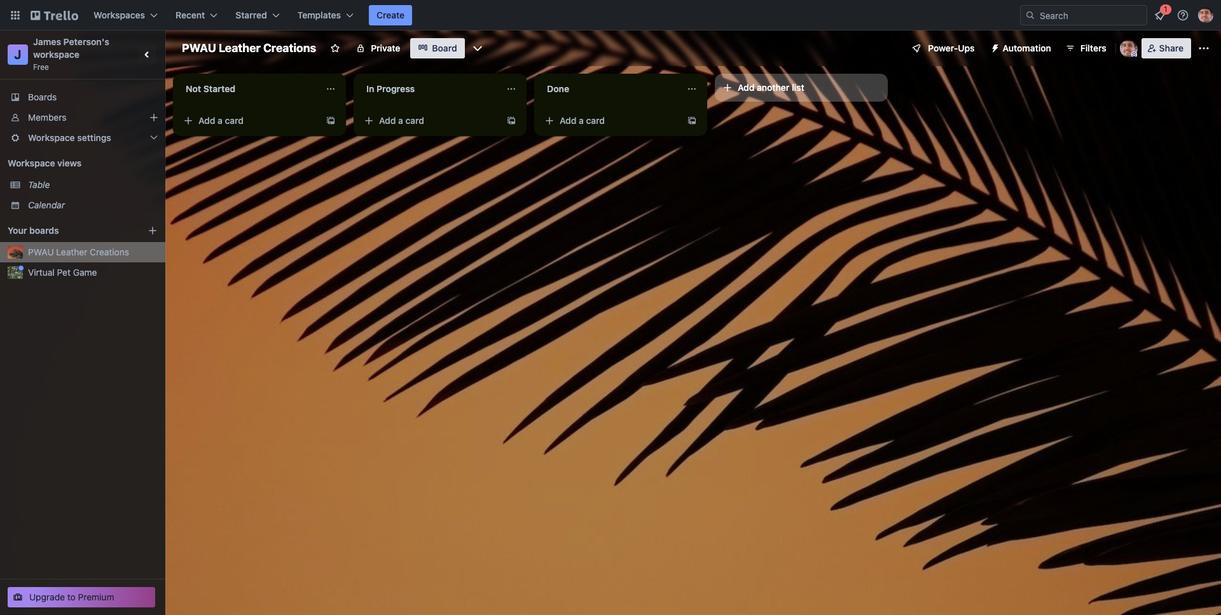 Task type: describe. For each thing, give the bounding box(es) containing it.
automation
[[1003, 43, 1052, 53]]

card for done
[[586, 115, 605, 126]]

workspace views
[[8, 158, 81, 169]]

another
[[757, 82, 790, 93]]

primary element
[[0, 0, 1222, 31]]

in progress
[[366, 83, 415, 94]]

workspace for workspace settings
[[28, 132, 75, 143]]

Search field
[[1036, 6, 1147, 25]]

show menu image
[[1198, 42, 1211, 55]]

filters
[[1081, 43, 1107, 53]]

not started
[[186, 83, 236, 94]]

members
[[28, 112, 66, 123]]

board link
[[411, 38, 465, 59]]

customize views image
[[471, 42, 484, 55]]

members link
[[0, 108, 165, 128]]

this member is an admin of this board. image
[[1132, 52, 1137, 57]]

creations inside board name text box
[[263, 41, 316, 55]]

list
[[792, 82, 805, 93]]

add another list button
[[715, 74, 888, 102]]

add board image
[[148, 226, 158, 236]]

j link
[[8, 45, 28, 65]]

workspace navigation collapse icon image
[[139, 46, 157, 64]]

1 add a card button from the left
[[178, 111, 321, 131]]

a for in progress
[[398, 115, 403, 126]]

1 add a card from the left
[[199, 115, 244, 126]]

boards
[[28, 92, 57, 102]]

add a card for done
[[560, 115, 605, 126]]

Done text field
[[540, 79, 680, 99]]

create from template… image
[[506, 116, 517, 126]]

virtual pet game link
[[28, 267, 158, 279]]

1 vertical spatial leather
[[56, 247, 87, 258]]

recent
[[176, 10, 205, 20]]

add another list
[[738, 82, 805, 93]]

boards
[[29, 225, 59, 236]]

starred
[[236, 10, 267, 20]]

workspace settings
[[28, 132, 111, 143]]

2 create from template… image from the left
[[687, 116, 697, 126]]

add a card for in progress
[[379, 115, 424, 126]]

table link
[[28, 179, 158, 192]]

done
[[547, 83, 570, 94]]

1 notification image
[[1153, 8, 1168, 23]]

calendar link
[[28, 199, 158, 212]]

workspace
[[33, 49, 80, 60]]

views
[[57, 158, 81, 169]]

add for done add a card button
[[560, 115, 577, 126]]

0 horizontal spatial pwau
[[28, 247, 54, 258]]

templates button
[[290, 5, 361, 25]]

your boards with 2 items element
[[8, 223, 129, 239]]

private button
[[348, 38, 408, 59]]

ups
[[958, 43, 975, 53]]

game
[[73, 267, 97, 278]]

filters button
[[1062, 38, 1111, 59]]

automation button
[[985, 38, 1059, 59]]

workspaces button
[[86, 5, 165, 25]]

add a card button for in progress
[[359, 111, 501, 131]]

search image
[[1026, 10, 1036, 20]]

table
[[28, 179, 50, 190]]

your boards
[[8, 225, 59, 236]]

upgrade to premium
[[29, 592, 114, 603]]

open information menu image
[[1177, 9, 1190, 22]]

your
[[8, 225, 27, 236]]

james peterson (jamespeterson93) image
[[1199, 8, 1214, 23]]

upgrade
[[29, 592, 65, 603]]

create button
[[369, 5, 412, 25]]

pet
[[57, 267, 71, 278]]

settings
[[77, 132, 111, 143]]

in
[[366, 83, 374, 94]]

started
[[203, 83, 236, 94]]



Task type: locate. For each thing, give the bounding box(es) containing it.
add for 3rd add a card button from right
[[199, 115, 215, 126]]

card down in progress "text field"
[[406, 115, 424, 126]]

0 vertical spatial creations
[[263, 41, 316, 55]]

3 a from the left
[[579, 115, 584, 126]]

0 horizontal spatial add a card
[[199, 115, 244, 126]]

power-
[[928, 43, 958, 53]]

a down progress
[[398, 115, 403, 126]]

3 add a card from the left
[[560, 115, 605, 126]]

leather down your boards with 2 items element
[[56, 247, 87, 258]]

0 vertical spatial pwau leather creations
[[182, 41, 316, 55]]

add a card button for done
[[540, 111, 682, 131]]

1 vertical spatial pwau
[[28, 247, 54, 258]]

add
[[738, 82, 755, 93], [199, 115, 215, 126], [379, 115, 396, 126], [560, 115, 577, 126]]

back to home image
[[31, 5, 78, 25]]

0 horizontal spatial card
[[225, 115, 244, 126]]

0 vertical spatial leather
[[219, 41, 261, 55]]

2 add a card button from the left
[[359, 111, 501, 131]]

workspace for workspace views
[[8, 158, 55, 169]]

0 horizontal spatial create from template… image
[[326, 116, 336, 126]]

add a card down progress
[[379, 115, 424, 126]]

workspace
[[28, 132, 75, 143], [8, 158, 55, 169]]

card down "not started" 'text field' in the top of the page
[[225, 115, 244, 126]]

In Progress text field
[[359, 79, 499, 99]]

progress
[[377, 83, 415, 94]]

creations up the virtual pet game link
[[90, 247, 129, 258]]

add for in progress add a card button
[[379, 115, 396, 126]]

starred button
[[228, 5, 287, 25]]

peterson's
[[63, 36, 109, 47]]

workspaces
[[94, 10, 145, 20]]

1 horizontal spatial add a card button
[[359, 111, 501, 131]]

to
[[67, 592, 76, 603]]

free
[[33, 62, 49, 72]]

1 vertical spatial pwau leather creations
[[28, 247, 129, 258]]

creations
[[263, 41, 316, 55], [90, 247, 129, 258]]

card for in progress
[[406, 115, 424, 126]]

add down 'done'
[[560, 115, 577, 126]]

a down done text box
[[579, 115, 584, 126]]

pwau leather creations link
[[28, 246, 158, 259]]

2 add a card from the left
[[379, 115, 424, 126]]

1 horizontal spatial creations
[[263, 41, 316, 55]]

add a card down 'done'
[[560, 115, 605, 126]]

add down "in progress"
[[379, 115, 396, 126]]

recent button
[[168, 5, 225, 25]]

add left another
[[738, 82, 755, 93]]

pwau inside board name text box
[[182, 41, 216, 55]]

1 horizontal spatial pwau leather creations
[[182, 41, 316, 55]]

james peterson's workspace free
[[33, 36, 112, 72]]

add a card button down done text box
[[540, 111, 682, 131]]

1 horizontal spatial leather
[[219, 41, 261, 55]]

2 horizontal spatial add a card
[[560, 115, 605, 126]]

virtual
[[28, 267, 55, 278]]

2 horizontal spatial card
[[586, 115, 605, 126]]

1 horizontal spatial pwau
[[182, 41, 216, 55]]

pwau leather creations up game
[[28, 247, 129, 258]]

creations down templates
[[263, 41, 316, 55]]

virtual pet game
[[28, 267, 97, 278]]

power-ups button
[[903, 38, 983, 59]]

1 horizontal spatial a
[[398, 115, 403, 126]]

leather inside board name text box
[[219, 41, 261, 55]]

create from template… image
[[326, 116, 336, 126], [687, 116, 697, 126]]

james peterson's workspace link
[[33, 36, 112, 60]]

pwau leather creations inside board name text box
[[182, 41, 316, 55]]

upgrade to premium link
[[8, 588, 155, 608]]

calendar
[[28, 200, 65, 211]]

workspace down members
[[28, 132, 75, 143]]

1 horizontal spatial add a card
[[379, 115, 424, 126]]

1 vertical spatial creations
[[90, 247, 129, 258]]

share button
[[1142, 38, 1192, 59]]

workspace settings button
[[0, 128, 165, 148]]

boards link
[[0, 87, 165, 108]]

pwau down recent popup button
[[182, 41, 216, 55]]

1 horizontal spatial create from template… image
[[687, 116, 697, 126]]

card down done text box
[[586, 115, 605, 126]]

templates
[[298, 10, 341, 20]]

private
[[371, 43, 400, 53]]

not
[[186, 83, 201, 94]]

1 horizontal spatial card
[[406, 115, 424, 126]]

1 vertical spatial workspace
[[8, 158, 55, 169]]

0 horizontal spatial add a card button
[[178, 111, 321, 131]]

0 vertical spatial pwau
[[182, 41, 216, 55]]

2 a from the left
[[398, 115, 403, 126]]

star or unstar board image
[[330, 43, 341, 53]]

0 horizontal spatial creations
[[90, 247, 129, 258]]

0 horizontal spatial pwau leather creations
[[28, 247, 129, 258]]

pwau up virtual
[[28, 247, 54, 258]]

0 horizontal spatial leather
[[56, 247, 87, 258]]

workspace up table
[[8, 158, 55, 169]]

share
[[1160, 43, 1184, 53]]

pwau leather creations
[[182, 41, 316, 55], [28, 247, 129, 258]]

2 horizontal spatial a
[[579, 115, 584, 126]]

1 card from the left
[[225, 115, 244, 126]]

add for add another list button
[[738, 82, 755, 93]]

pwau
[[182, 41, 216, 55], [28, 247, 54, 258]]

james
[[33, 36, 61, 47]]

1 create from template… image from the left
[[326, 116, 336, 126]]

board
[[432, 43, 457, 53]]

create
[[377, 10, 405, 20]]

a for done
[[579, 115, 584, 126]]

power-ups
[[928, 43, 975, 53]]

j
[[14, 47, 21, 62]]

sm image
[[985, 38, 1003, 56]]

2 horizontal spatial add a card button
[[540, 111, 682, 131]]

0 horizontal spatial a
[[218, 115, 223, 126]]

add down the 'not started'
[[199, 115, 215, 126]]

leather down starred
[[219, 41, 261, 55]]

workspace inside popup button
[[28, 132, 75, 143]]

Not Started text field
[[178, 79, 318, 99]]

card
[[225, 115, 244, 126], [406, 115, 424, 126], [586, 115, 605, 126]]

add a card down the started
[[199, 115, 244, 126]]

add a card
[[199, 115, 244, 126], [379, 115, 424, 126], [560, 115, 605, 126]]

leather
[[219, 41, 261, 55], [56, 247, 87, 258]]

3 add a card button from the left
[[540, 111, 682, 131]]

2 card from the left
[[406, 115, 424, 126]]

0 vertical spatial workspace
[[28, 132, 75, 143]]

james peterson (jamespeterson93) image
[[1120, 39, 1138, 57]]

pwau leather creations down starred
[[182, 41, 316, 55]]

a
[[218, 115, 223, 126], [398, 115, 403, 126], [579, 115, 584, 126]]

1 a from the left
[[218, 115, 223, 126]]

add a card button down "not started" 'text field' in the top of the page
[[178, 111, 321, 131]]

Board name text field
[[176, 38, 323, 59]]

add a card button
[[178, 111, 321, 131], [359, 111, 501, 131], [540, 111, 682, 131]]

3 card from the left
[[586, 115, 605, 126]]

premium
[[78, 592, 114, 603]]

add a card button down in progress "text field"
[[359, 111, 501, 131]]

a down the started
[[218, 115, 223, 126]]



Task type: vqa. For each thing, say whether or not it's contained in the screenshot.
PWAU Leather Creations
yes



